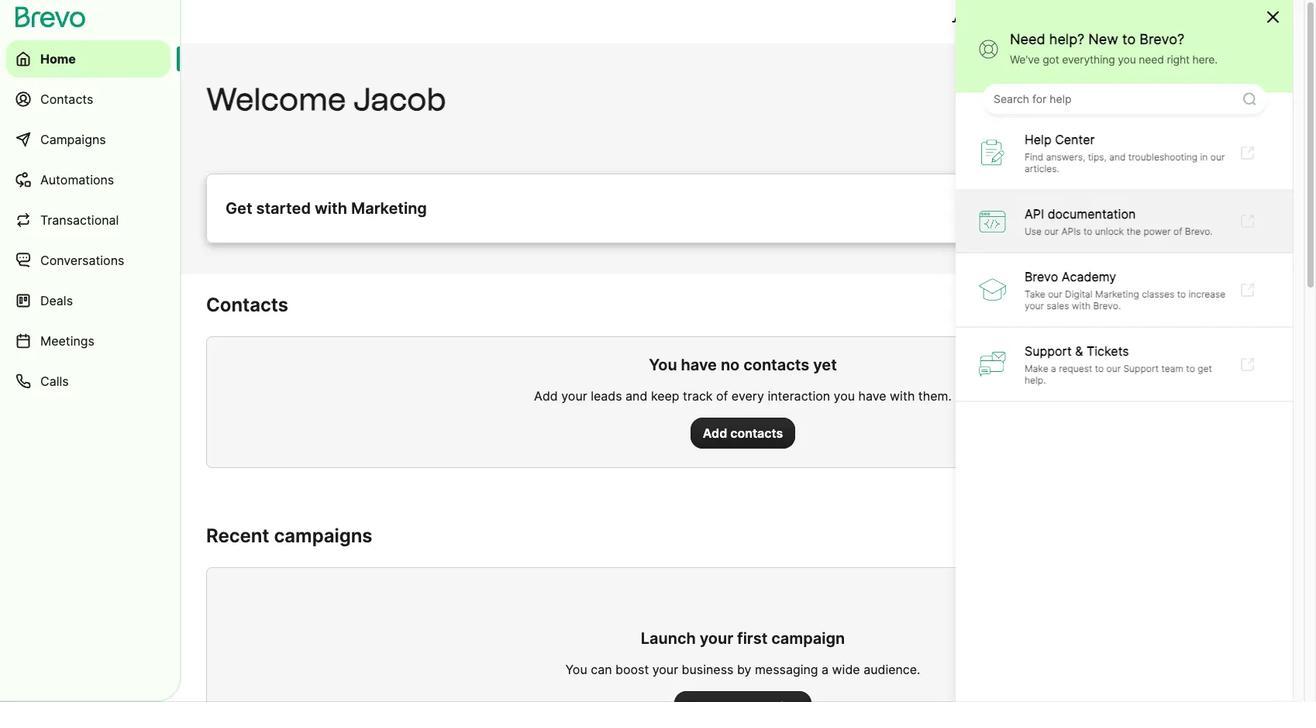 Task type: describe. For each thing, give the bounding box(es) containing it.
you can boost your business by messaging a wide audience.
[[566, 662, 921, 678]]

no
[[721, 356, 740, 375]]

automations link
[[6, 161, 171, 199]]

keep
[[651, 388, 680, 404]]

started
[[256, 199, 311, 218]]

1 vertical spatial with
[[890, 388, 915, 404]]

them.
[[919, 388, 952, 404]]

deals link
[[6, 282, 171, 319]]

track
[[683, 388, 713, 404]]

add contacts button
[[691, 418, 796, 449]]

1 horizontal spatial contacts
[[206, 294, 288, 316]]

1 horizontal spatial your
[[653, 662, 679, 678]]

usage
[[971, 14, 1009, 29]]

a
[[822, 662, 829, 678]]

home link
[[6, 40, 171, 78]]

get
[[226, 199, 252, 218]]

business
[[682, 662, 734, 678]]

your for first
[[700, 630, 734, 648]]

welcome jacob
[[206, 81, 446, 118]]

campaigns link
[[6, 121, 171, 158]]

conversations
[[40, 253, 124, 268]]

of
[[717, 388, 728, 404]]

home
[[40, 51, 76, 67]]

automations
[[40, 172, 114, 188]]

you
[[834, 388, 855, 404]]

1 horizontal spatial have
[[859, 388, 887, 404]]

your for leads
[[562, 388, 587, 404]]

every
[[732, 388, 765, 404]]

add for add contacts
[[703, 426, 728, 441]]

calls link
[[6, 363, 171, 400]]

messaging
[[755, 662, 819, 678]]

welcome
[[206, 81, 346, 118]]

contacts inside button
[[731, 426, 783, 441]]

meetings
[[40, 333, 95, 349]]



Task type: locate. For each thing, give the bounding box(es) containing it.
have
[[681, 356, 717, 375], [859, 388, 887, 404]]

transactional
[[40, 212, 119, 228]]

add for add your leads and keep track of every interaction you have with them.
[[534, 388, 558, 404]]

you left can
[[566, 662, 588, 678]]

0 horizontal spatial contacts
[[40, 92, 93, 107]]

1 vertical spatial and
[[626, 388, 648, 404]]

your left leads
[[562, 388, 587, 404]]

1 horizontal spatial you
[[649, 356, 677, 375]]

boost
[[616, 662, 649, 678]]

1 horizontal spatial with
[[890, 388, 915, 404]]

0 horizontal spatial you
[[566, 662, 588, 678]]

usage and plan button
[[940, 6, 1076, 37]]

add
[[534, 388, 558, 404], [703, 426, 728, 441]]

and left plan
[[1012, 14, 1034, 29]]

contacts up interaction
[[744, 356, 810, 375]]

add your leads and keep track of every interaction you have with them.
[[534, 388, 952, 404]]

jacob
[[353, 81, 446, 118]]

0 horizontal spatial with
[[315, 199, 347, 218]]

campaigns
[[40, 132, 106, 147]]

get started with marketing
[[226, 199, 427, 218]]

have right you
[[859, 388, 887, 404]]

add down of
[[703, 426, 728, 441]]

2 vertical spatial your
[[653, 662, 679, 678]]

with
[[315, 199, 347, 218], [890, 388, 915, 404]]

0 horizontal spatial have
[[681, 356, 717, 375]]

contacts
[[40, 92, 93, 107], [206, 294, 288, 316]]

0 vertical spatial your
[[562, 388, 587, 404]]

1 vertical spatial your
[[700, 630, 734, 648]]

plan
[[1037, 14, 1063, 29]]

you for you have no contacts yet
[[649, 356, 677, 375]]

0 horizontal spatial add
[[534, 388, 558, 404]]

yet
[[814, 356, 837, 375]]

interaction
[[768, 388, 831, 404]]

1 vertical spatial contacts
[[731, 426, 783, 441]]

2 horizontal spatial your
[[700, 630, 734, 648]]

1 vertical spatial have
[[859, 388, 887, 404]]

meetings link
[[6, 323, 171, 360]]

you for you can boost your business by messaging a wide audience.
[[566, 662, 588, 678]]

0 vertical spatial you
[[649, 356, 677, 375]]

marketing
[[351, 199, 427, 218]]

add contacts
[[703, 426, 783, 441]]

launch
[[641, 630, 696, 648]]

your down launch
[[653, 662, 679, 678]]

0 vertical spatial have
[[681, 356, 717, 375]]

can
[[591, 662, 612, 678]]

wide
[[832, 662, 860, 678]]

audience.
[[864, 662, 921, 678]]

you
[[649, 356, 677, 375], [566, 662, 588, 678]]

transactional link
[[6, 202, 171, 239]]

0 horizontal spatial your
[[562, 388, 587, 404]]

contacts
[[744, 356, 810, 375], [731, 426, 783, 441]]

0 vertical spatial contacts
[[40, 92, 93, 107]]

and left keep
[[626, 388, 648, 404]]

usage and plan
[[971, 14, 1063, 29]]

1 vertical spatial add
[[703, 426, 728, 441]]

campaign
[[772, 630, 845, 648]]

recent campaigns
[[206, 525, 373, 547]]

with right started
[[315, 199, 347, 218]]

leads
[[591, 388, 622, 404]]

0 horizontal spatial and
[[626, 388, 648, 404]]

you have no contacts yet
[[649, 356, 837, 375]]

1 horizontal spatial add
[[703, 426, 728, 441]]

contacts down every
[[731, 426, 783, 441]]

recent
[[206, 525, 269, 547]]

campaigns
[[274, 525, 373, 547]]

and inside button
[[1012, 14, 1034, 29]]

your up business
[[700, 630, 734, 648]]

first
[[737, 630, 768, 648]]

0 vertical spatial contacts
[[744, 356, 810, 375]]

1 vertical spatial contacts
[[206, 294, 288, 316]]

have up track
[[681, 356, 717, 375]]

deals
[[40, 293, 73, 309]]

0 vertical spatial with
[[315, 199, 347, 218]]

conversations link
[[6, 242, 171, 279]]

and
[[1012, 14, 1034, 29], [626, 388, 648, 404]]

add inside add contacts button
[[703, 426, 728, 441]]

contacts link
[[6, 81, 171, 118]]

add left leads
[[534, 388, 558, 404]]

0 vertical spatial and
[[1012, 14, 1034, 29]]

1 vertical spatial you
[[566, 662, 588, 678]]

launch your first campaign
[[641, 630, 845, 648]]

0 vertical spatial add
[[534, 388, 558, 404]]

your
[[562, 388, 587, 404], [700, 630, 734, 648], [653, 662, 679, 678]]

with left them.
[[890, 388, 915, 404]]

1 horizontal spatial and
[[1012, 14, 1034, 29]]

by
[[737, 662, 752, 678]]

calls
[[40, 374, 69, 389]]

you up keep
[[649, 356, 677, 375]]



Task type: vqa. For each thing, say whether or not it's contained in the screenshot.
top Segments
no



